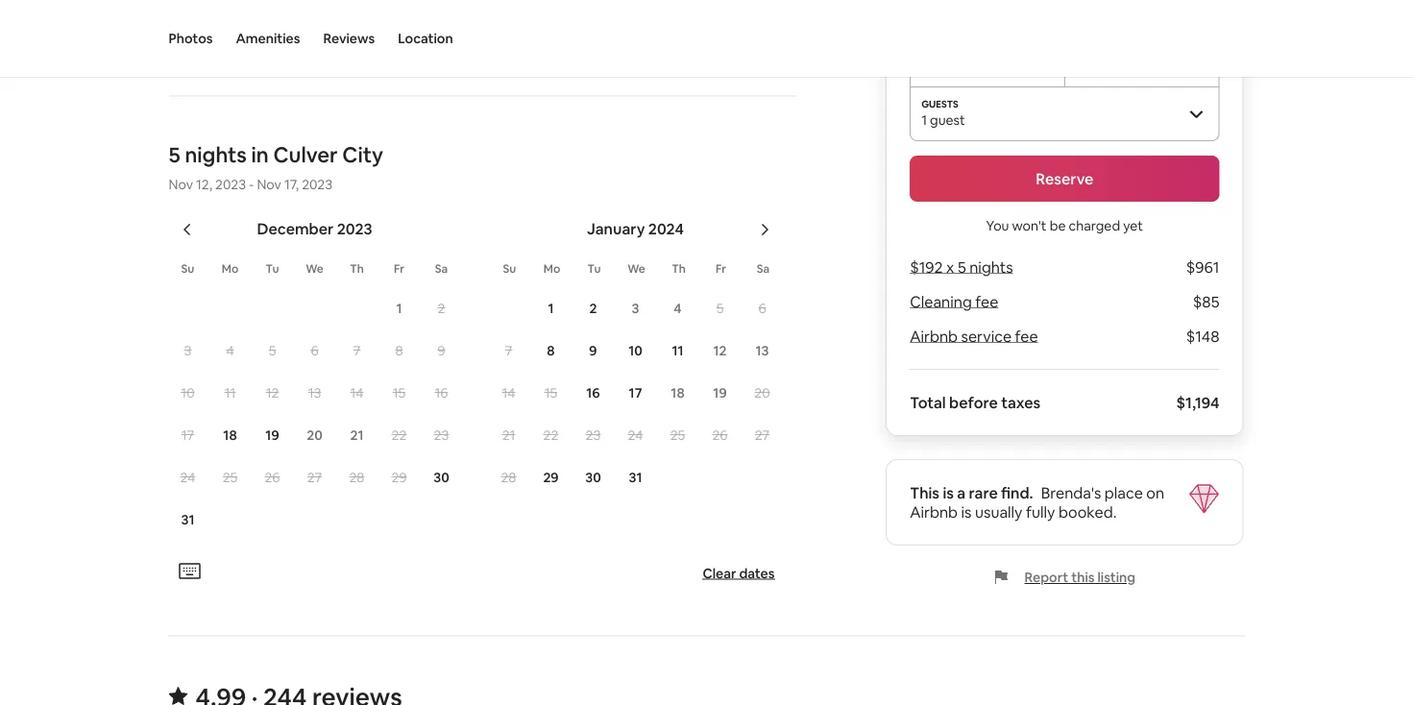 Task type: describe. For each thing, give the bounding box(es) containing it.
10 for the right 10 button
[[628, 341, 642, 359]]

taxes
[[1001, 392, 1041, 412]]

20 for right the 20 button
[[754, 384, 770, 401]]

before
[[949, 392, 998, 412]]

cleaning fee
[[910, 291, 998, 311]]

-
[[249, 175, 254, 193]]

report
[[1025, 569, 1068, 586]]

all
[[234, 16, 250, 36]]

2 8 from the left
[[547, 341, 555, 359]]

2 th from the left
[[672, 261, 686, 276]]

0 horizontal spatial 13 button
[[293, 372, 336, 412]]

1 vertical spatial 24 button
[[167, 457, 209, 497]]

0 horizontal spatial 26 button
[[251, 457, 293, 497]]

1 guest button
[[910, 86, 1219, 140]]

0 vertical spatial 11 button
[[657, 330, 699, 370]]

1 mo from the left
[[222, 261, 238, 276]]

$148
[[1186, 326, 1219, 346]]

2 for january 2024
[[589, 299, 597, 316]]

0 vertical spatial 26 button
[[699, 414, 741, 455]]

culver
[[273, 141, 338, 168]]

1 vertical spatial 25 button
[[209, 457, 251, 497]]

2 23 button from the left
[[572, 414, 614, 455]]

12 for left 12 button
[[266, 384, 279, 401]]

reserve button
[[910, 156, 1219, 202]]

2 21 button from the left
[[488, 414, 530, 455]]

30 for 2nd 30 button from left
[[585, 468, 601, 485]]

1 vertical spatial 6 button
[[293, 330, 336, 370]]

january
[[587, 219, 645, 239]]

cleaning fee button
[[910, 291, 998, 311]]

clear dates button
[[695, 557, 782, 589]]

1 sa from the left
[[435, 261, 448, 276]]

1 7 button from the left
[[336, 330, 378, 370]]

24 for bottommost 24 button
[[180, 468, 195, 485]]

0 horizontal spatial 4 button
[[209, 330, 251, 370]]

21 for second "21" button from right
[[350, 426, 364, 443]]

0 horizontal spatial 18
[[223, 426, 237, 443]]

1 9 from the left
[[437, 341, 445, 359]]

6 for 6 button to the bottom
[[311, 341, 319, 359]]

0 horizontal spatial is
[[943, 483, 954, 502]]

1 vertical spatial 11 button
[[209, 372, 251, 412]]

1 vertical spatial 5 button
[[251, 330, 293, 370]]

location button
[[398, 0, 453, 77]]

2 sa from the left
[[757, 261, 770, 276]]

28 for second 28 button
[[501, 468, 516, 485]]

1 horizontal spatial 27 button
[[741, 414, 783, 455]]

2024
[[648, 219, 684, 239]]

1 8 button from the left
[[378, 330, 420, 370]]

total before taxes
[[910, 392, 1041, 412]]

show all 45 amenities
[[192, 16, 345, 36]]

1 horizontal spatial 3
[[632, 299, 639, 316]]

0 horizontal spatial 3
[[184, 341, 192, 359]]

0 horizontal spatial 31
[[181, 510, 194, 528]]

0 vertical spatial 31 button
[[614, 457, 657, 497]]

0 vertical spatial 25
[[670, 426, 685, 443]]

1 vertical spatial 20 button
[[293, 414, 336, 455]]

1 14 from the left
[[350, 384, 364, 401]]

total
[[910, 392, 946, 412]]

5 inside 5 nights in culver city nov 12, 2023 - nov 17, 2023
[[169, 141, 180, 168]]

0 horizontal spatial 2023
[[215, 175, 246, 193]]

1 horizontal spatial 20 button
[[741, 372, 783, 412]]

1 horizontal spatial 19 button
[[699, 372, 741, 412]]

0 vertical spatial 19
[[713, 384, 727, 401]]

0 vertical spatial 5 button
[[699, 288, 741, 328]]

0 vertical spatial 12 button
[[699, 330, 741, 370]]

1 vertical spatial 19
[[265, 426, 279, 443]]

1 button for december 2023
[[378, 288, 420, 328]]

brenda's
[[1041, 483, 1101, 502]]

airbnb service fee button
[[910, 326, 1038, 346]]

this
[[1071, 569, 1095, 586]]

0 horizontal spatial 17 button
[[167, 414, 209, 455]]

1 horizontal spatial 11
[[672, 341, 683, 359]]

2 nov from the left
[[257, 175, 281, 193]]

2 22 button from the left
[[530, 414, 572, 455]]

2 button for december 2023
[[420, 288, 463, 328]]

report this listing
[[1025, 569, 1136, 586]]

1 15 button from the left
[[378, 372, 420, 412]]

1 su from the left
[[181, 261, 194, 276]]

15 for first 15 button from right
[[544, 384, 557, 401]]

a
[[957, 483, 966, 502]]

fully
[[1026, 502, 1055, 522]]

yet
[[1123, 217, 1143, 234]]

4 for the right 4 button
[[674, 299, 682, 316]]

1 horizontal spatial 24 button
[[614, 414, 657, 455]]

24 for the rightmost 24 button
[[628, 426, 643, 443]]

2 16 button from the left
[[572, 372, 614, 412]]

0 horizontal spatial 27 button
[[293, 457, 336, 497]]

city
[[342, 141, 383, 168]]

listing
[[1097, 569, 1136, 586]]

1 for january 2024
[[548, 299, 554, 316]]

1 8 from the left
[[395, 341, 403, 359]]

show
[[192, 16, 231, 36]]

0 horizontal spatial fee
[[975, 291, 998, 311]]

2 29 button from the left
[[530, 457, 572, 497]]

29 for second 29 button from right
[[391, 468, 407, 485]]

0 vertical spatial 25 button
[[657, 414, 699, 455]]

0 horizontal spatial 27
[[307, 468, 322, 485]]

5 nights in culver city nov 12, 2023 - nov 17, 2023
[[169, 141, 383, 193]]

1 30 button from the left
[[420, 457, 463, 497]]

1 guest
[[921, 111, 965, 129]]

2 14 from the left
[[502, 384, 515, 401]]

reviews
[[323, 30, 375, 47]]

clear dates
[[703, 564, 775, 582]]

1 16 button from the left
[[420, 372, 463, 412]]

1 vertical spatial fee
[[1015, 326, 1038, 346]]

1 horizontal spatial 27
[[755, 426, 770, 443]]

2 mo from the left
[[543, 261, 560, 276]]

1 9 button from the left
[[420, 330, 463, 370]]

1 horizontal spatial 10 button
[[614, 330, 657, 370]]

guest
[[930, 111, 965, 129]]

1 vertical spatial 18 button
[[209, 414, 251, 455]]

december 2023
[[257, 219, 372, 239]]

1 vertical spatial 26
[[265, 468, 280, 485]]

airbnb service fee
[[910, 326, 1038, 346]]

$1,194
[[1176, 392, 1219, 412]]

usually
[[975, 502, 1023, 522]]

30 for 2nd 30 button from right
[[433, 468, 449, 485]]

2 7 button from the left
[[488, 330, 530, 370]]

january 2024
[[587, 219, 684, 239]]

12,
[[196, 175, 212, 193]]

1 vertical spatial nights
[[969, 257, 1013, 277]]

on
[[1146, 483, 1164, 502]]

clear
[[703, 564, 736, 582]]

0 vertical spatial 13 button
[[741, 330, 783, 370]]

0 horizontal spatial 25
[[223, 468, 238, 485]]

1 vertical spatial 19 button
[[251, 414, 293, 455]]

2 tu from the left
[[587, 261, 601, 276]]

reviews button
[[323, 0, 375, 77]]

0 horizontal spatial 10 button
[[167, 372, 209, 412]]

1 horizontal spatial 31
[[629, 468, 642, 485]]

$192 x 5 nights button
[[910, 257, 1013, 277]]

4 for the leftmost 4 button
[[226, 341, 234, 359]]

brenda's place on airbnb is usually fully booked.
[[910, 483, 1164, 522]]

2 9 from the left
[[589, 341, 597, 359]]

cleaning
[[910, 291, 972, 311]]

2 22 from the left
[[543, 426, 558, 443]]

location
[[398, 30, 453, 47]]

1 23 button from the left
[[420, 414, 463, 455]]

service
[[961, 326, 1012, 346]]

0 horizontal spatial 12 button
[[251, 372, 293, 412]]

29 for first 29 button from the right
[[543, 468, 559, 485]]

1 23 from the left
[[434, 426, 449, 443]]

x
[[946, 257, 954, 277]]

1 horizontal spatial 18 button
[[657, 372, 699, 412]]

2 8 button from the left
[[530, 330, 572, 370]]

is inside brenda's place on airbnb is usually fully booked.
[[961, 502, 972, 522]]

2 for december 2023
[[438, 299, 445, 316]]



Task type: vqa. For each thing, say whether or not it's contained in the screenshot.


Task type: locate. For each thing, give the bounding box(es) containing it.
1 21 from the left
[[350, 426, 364, 443]]

tu down january
[[587, 261, 601, 276]]

19 button
[[699, 372, 741, 412], [251, 414, 293, 455]]

1 14 button from the left
[[336, 372, 378, 412]]

this is a rare find.
[[910, 483, 1033, 502]]

0 horizontal spatial 16
[[435, 384, 448, 401]]

1 horizontal spatial 25
[[670, 426, 685, 443]]

2 2 from the left
[[589, 299, 597, 316]]

is left a
[[943, 483, 954, 502]]

nights right x
[[969, 257, 1013, 277]]

0 vertical spatial 4 button
[[657, 288, 699, 328]]

tu down december
[[266, 261, 279, 276]]

0 vertical spatial 13
[[756, 341, 769, 359]]

1 horizontal spatial 2
[[589, 299, 597, 316]]

place
[[1105, 483, 1143, 502]]

airbnb left rare
[[910, 502, 958, 522]]

1 30 from the left
[[433, 468, 449, 485]]

13 button
[[741, 330, 783, 370], [293, 372, 336, 412]]

fee
[[975, 291, 998, 311], [1015, 326, 1038, 346]]

dates
[[739, 564, 775, 582]]

0 vertical spatial 27 button
[[741, 414, 783, 455]]

2 horizontal spatial 1
[[921, 111, 927, 129]]

1 horizontal spatial 17 button
[[614, 372, 657, 412]]

1 horizontal spatial 23
[[586, 426, 601, 443]]

find.
[[1001, 483, 1033, 502]]

1 16 from the left
[[435, 384, 448, 401]]

0 horizontal spatial 19 button
[[251, 414, 293, 455]]

0 horizontal spatial 31 button
[[167, 499, 209, 539]]

1 button for january 2024
[[530, 288, 572, 328]]

2 button for january 2024
[[572, 288, 614, 328]]

$85
[[1193, 291, 1219, 311]]

0 vertical spatial 3 button
[[614, 288, 657, 328]]

0 vertical spatial 17
[[629, 384, 642, 401]]

17 for the left "17" "button"
[[181, 426, 194, 443]]

$192
[[910, 257, 943, 277]]

1 horizontal spatial 13
[[756, 341, 769, 359]]

0 horizontal spatial 14 button
[[336, 372, 378, 412]]

0 horizontal spatial 11
[[224, 384, 236, 401]]

2 28 from the left
[[501, 468, 516, 485]]

1 horizontal spatial 6 button
[[741, 288, 783, 328]]

2 fr from the left
[[716, 261, 726, 276]]

6 button
[[741, 288, 783, 328], [293, 330, 336, 370]]

2 30 button from the left
[[572, 457, 614, 497]]

30
[[433, 468, 449, 485], [585, 468, 601, 485]]

th down december 2023 at left
[[350, 261, 364, 276]]

2 9 button from the left
[[572, 330, 614, 370]]

2 21 from the left
[[502, 426, 515, 443]]

1 button
[[378, 288, 420, 328], [530, 288, 572, 328]]

airbnb down cleaning
[[910, 326, 958, 346]]

1 tu from the left
[[266, 261, 279, 276]]

10 for 10 button to the left
[[181, 384, 195, 401]]

0 horizontal spatial nov
[[169, 175, 193, 193]]

1 horizontal spatial nights
[[969, 257, 1013, 277]]

12
[[713, 341, 727, 359], [266, 384, 279, 401]]

9
[[437, 341, 445, 359], [589, 341, 597, 359]]

0 horizontal spatial 24
[[180, 468, 195, 485]]

1 horizontal spatial 20
[[754, 384, 770, 401]]

13
[[756, 341, 769, 359], [308, 384, 321, 401]]

0 horizontal spatial 18 button
[[209, 414, 251, 455]]

6 for the right 6 button
[[758, 299, 766, 316]]

1 7 from the left
[[353, 341, 361, 359]]

17,
[[284, 175, 299, 193]]

nights
[[185, 141, 247, 168], [969, 257, 1013, 277]]

1 horizontal spatial 7
[[505, 341, 512, 359]]

25 button
[[657, 414, 699, 455], [209, 457, 251, 497]]

show all 45 amenities button
[[169, 3, 368, 49]]

1 horizontal spatial 26
[[712, 426, 728, 443]]

amenities
[[236, 30, 300, 47]]

photos button
[[169, 0, 213, 77]]

0 horizontal spatial 8 button
[[378, 330, 420, 370]]

7 for 2nd '7' button
[[505, 341, 512, 359]]

24
[[628, 426, 643, 443], [180, 468, 195, 485]]

45
[[254, 16, 271, 36]]

we down january 2024
[[627, 261, 645, 276]]

2 14 button from the left
[[488, 372, 530, 412]]

2 su from the left
[[503, 261, 516, 276]]

26
[[712, 426, 728, 443], [265, 468, 280, 485]]

charged
[[1069, 217, 1120, 234]]

0 horizontal spatial th
[[350, 261, 364, 276]]

0 horizontal spatial 3 button
[[167, 330, 209, 370]]

28 for second 28 button from the right
[[349, 468, 365, 485]]

0 horizontal spatial 28
[[349, 468, 365, 485]]

0 horizontal spatial 6 button
[[293, 330, 336, 370]]

1 22 button from the left
[[378, 414, 420, 455]]

1 vertical spatial 10 button
[[167, 372, 209, 412]]

1 21 button from the left
[[336, 414, 378, 455]]

0 vertical spatial 10 button
[[614, 330, 657, 370]]

you
[[986, 217, 1009, 234]]

7
[[353, 341, 361, 359], [505, 341, 512, 359]]

$961
[[1186, 257, 1219, 277]]

27 button
[[741, 414, 783, 455], [293, 457, 336, 497]]

1 horizontal spatial 9
[[589, 341, 597, 359]]

1 horizontal spatial 4 button
[[657, 288, 699, 328]]

29 button
[[378, 457, 420, 497], [530, 457, 572, 497]]

2 23 from the left
[[586, 426, 601, 443]]

1 airbnb from the top
[[910, 326, 958, 346]]

0 vertical spatial 12
[[713, 341, 727, 359]]

6
[[758, 299, 766, 316], [311, 341, 319, 359]]

fee right service
[[1015, 326, 1038, 346]]

2 15 button from the left
[[530, 372, 572, 412]]

this
[[910, 483, 939, 502]]

nights inside 5 nights in culver city nov 12, 2023 - nov 17, 2023
[[185, 141, 247, 168]]

fee up service
[[975, 291, 998, 311]]

16 button
[[420, 372, 463, 412], [572, 372, 614, 412]]

1 vertical spatial 3
[[184, 341, 192, 359]]

1 horizontal spatial 13 button
[[741, 330, 783, 370]]

amenities
[[275, 16, 345, 36]]

0 vertical spatial 17 button
[[614, 372, 657, 412]]

11
[[672, 341, 683, 359], [224, 384, 236, 401]]

1 horizontal spatial 14 button
[[488, 372, 530, 412]]

2 16 from the left
[[586, 384, 600, 401]]

1 vertical spatial 17
[[181, 426, 194, 443]]

0 horizontal spatial 22
[[392, 426, 407, 443]]

won't
[[1012, 217, 1047, 234]]

1 horizontal spatial 12
[[713, 341, 727, 359]]

0 horizontal spatial 2 button
[[420, 288, 463, 328]]

1 1 button from the left
[[378, 288, 420, 328]]

1 for december 2023
[[396, 299, 402, 316]]

december
[[257, 219, 334, 239]]

nov left 12,
[[169, 175, 193, 193]]

0 horizontal spatial 7 button
[[336, 330, 378, 370]]

0 vertical spatial 27
[[755, 426, 770, 443]]

0 horizontal spatial 19
[[265, 426, 279, 443]]

$192 x 5 nights
[[910, 257, 1013, 277]]

1 horizontal spatial 2023
[[302, 175, 332, 193]]

1 vertical spatial 4
[[226, 341, 234, 359]]

1 2 button from the left
[[420, 288, 463, 328]]

2023 inside calendar application
[[337, 219, 372, 239]]

20
[[754, 384, 770, 401], [307, 426, 323, 443]]

2 1 button from the left
[[530, 288, 572, 328]]

1 we from the left
[[306, 261, 324, 276]]

1 nov from the left
[[169, 175, 193, 193]]

0 vertical spatial 26
[[712, 426, 728, 443]]

2023 right "17," on the top left of page
[[302, 175, 332, 193]]

27
[[755, 426, 770, 443], [307, 468, 322, 485]]

1 horizontal spatial 11 button
[[657, 330, 699, 370]]

2
[[438, 299, 445, 316], [589, 299, 597, 316]]

1 horizontal spatial fr
[[716, 261, 726, 276]]

18
[[671, 384, 685, 401], [223, 426, 237, 443]]

sa
[[435, 261, 448, 276], [757, 261, 770, 276]]

1 vertical spatial 11
[[224, 384, 236, 401]]

2023 right december
[[337, 219, 372, 239]]

is
[[943, 483, 954, 502], [961, 502, 972, 522]]

1 vertical spatial 31 button
[[167, 499, 209, 539]]

26 button
[[699, 414, 741, 455], [251, 457, 293, 497]]

1 horizontal spatial 29 button
[[530, 457, 572, 497]]

31
[[629, 468, 642, 485], [181, 510, 194, 528]]

we down december 2023 at left
[[306, 261, 324, 276]]

1 vertical spatial 12
[[266, 384, 279, 401]]

1 vertical spatial 31
[[181, 510, 194, 528]]

1 th from the left
[[350, 261, 364, 276]]

0 horizontal spatial 17
[[181, 426, 194, 443]]

2 15 from the left
[[544, 384, 557, 401]]

0 vertical spatial 3
[[632, 299, 639, 316]]

12 for 12 button to the top
[[713, 341, 727, 359]]

su
[[181, 261, 194, 276], [503, 261, 516, 276]]

0 vertical spatial 6
[[758, 299, 766, 316]]

airbnb
[[910, 326, 958, 346], [910, 502, 958, 522]]

0 horizontal spatial 11 button
[[209, 372, 251, 412]]

28 button
[[336, 457, 378, 497], [488, 457, 530, 497]]

30 button
[[420, 457, 463, 497], [572, 457, 614, 497]]

you won't be charged yet
[[986, 217, 1143, 234]]

31 button
[[614, 457, 657, 497], [167, 499, 209, 539]]

0 vertical spatial 18
[[671, 384, 685, 401]]

booked.
[[1059, 502, 1117, 522]]

0 vertical spatial 6 button
[[741, 288, 783, 328]]

0 horizontal spatial we
[[306, 261, 324, 276]]

2 30 from the left
[[585, 468, 601, 485]]

1 vertical spatial 25
[[223, 468, 238, 485]]

1 horizontal spatial 16
[[586, 384, 600, 401]]

0 horizontal spatial 15 button
[[378, 372, 420, 412]]

2 horizontal spatial 2023
[[337, 219, 372, 239]]

1 28 button from the left
[[336, 457, 378, 497]]

2023
[[215, 175, 246, 193], [302, 175, 332, 193], [337, 219, 372, 239]]

0 vertical spatial airbnb
[[910, 326, 958, 346]]

8
[[395, 341, 403, 359], [547, 341, 555, 359]]

2023 left -
[[215, 175, 246, 193]]

2 7 from the left
[[505, 341, 512, 359]]

0 vertical spatial 10
[[628, 341, 642, 359]]

19
[[713, 384, 727, 401], [265, 426, 279, 443]]

be
[[1050, 217, 1066, 234]]

10
[[628, 341, 642, 359], [181, 384, 195, 401]]

1 horizontal spatial 1
[[548, 299, 554, 316]]

15 for 2nd 15 button from the right
[[393, 384, 406, 401]]

is left usually
[[961, 502, 972, 522]]

1 horizontal spatial 30
[[585, 468, 601, 485]]

17 for rightmost "17" "button"
[[629, 384, 642, 401]]

2 28 button from the left
[[488, 457, 530, 497]]

2 2 button from the left
[[572, 288, 614, 328]]

0 vertical spatial 20 button
[[741, 372, 783, 412]]

1 horizontal spatial 15 button
[[530, 372, 572, 412]]

20 for the 20 button to the bottom
[[307, 426, 323, 443]]

1 22 from the left
[[392, 426, 407, 443]]

0 horizontal spatial 7
[[353, 341, 361, 359]]

1 inside dropdown button
[[921, 111, 927, 129]]

1 2 from the left
[[438, 299, 445, 316]]

in
[[251, 141, 269, 168]]

th down 2024
[[672, 261, 686, 276]]

1 horizontal spatial 25 button
[[657, 414, 699, 455]]

2 we from the left
[[627, 261, 645, 276]]

1 29 button from the left
[[378, 457, 420, 497]]

nights up 12,
[[185, 141, 247, 168]]

1 horizontal spatial 18
[[671, 384, 685, 401]]

1 horizontal spatial 26 button
[[699, 414, 741, 455]]

reserve
[[1036, 168, 1094, 188]]

report this listing button
[[994, 569, 1136, 586]]

amenities button
[[236, 0, 300, 77]]

2 29 from the left
[[543, 468, 559, 485]]

21
[[350, 426, 364, 443], [502, 426, 515, 443]]

23 button
[[420, 414, 463, 455], [572, 414, 614, 455]]

3
[[632, 299, 639, 316], [184, 341, 192, 359]]

7 for second '7' button from right
[[353, 341, 361, 359]]

airbnb inside brenda's place on airbnb is usually fully booked.
[[910, 502, 958, 522]]

1 15 from the left
[[393, 384, 406, 401]]

1 horizontal spatial 29
[[543, 468, 559, 485]]

nov right -
[[257, 175, 281, 193]]

1 vertical spatial airbnb
[[910, 502, 958, 522]]

photos
[[169, 30, 213, 47]]

1 horizontal spatial 4
[[674, 299, 682, 316]]

th
[[350, 261, 364, 276], [672, 261, 686, 276]]

25
[[670, 426, 685, 443], [223, 468, 238, 485]]

0 horizontal spatial 29 button
[[378, 457, 420, 497]]

21 for 2nd "21" button from left
[[502, 426, 515, 443]]

23
[[434, 426, 449, 443], [586, 426, 601, 443]]

calendar application
[[146, 198, 1413, 557]]

4 button
[[657, 288, 699, 328], [209, 330, 251, 370]]

0 horizontal spatial 6
[[311, 341, 319, 359]]

1 29 from the left
[[391, 468, 407, 485]]

7 button
[[336, 330, 378, 370], [488, 330, 530, 370]]

1 horizontal spatial nov
[[257, 175, 281, 193]]

1 horizontal spatial th
[[672, 261, 686, 276]]

1 fr from the left
[[394, 261, 404, 276]]

0 horizontal spatial nights
[[185, 141, 247, 168]]

2 airbnb from the top
[[910, 502, 958, 522]]

0 horizontal spatial su
[[181, 261, 194, 276]]

15
[[393, 384, 406, 401], [544, 384, 557, 401]]

1 vertical spatial 10
[[181, 384, 195, 401]]

0 horizontal spatial 25 button
[[209, 457, 251, 497]]

rare
[[969, 483, 998, 502]]

1 vertical spatial 13
[[308, 384, 321, 401]]

1 28 from the left
[[349, 468, 365, 485]]



